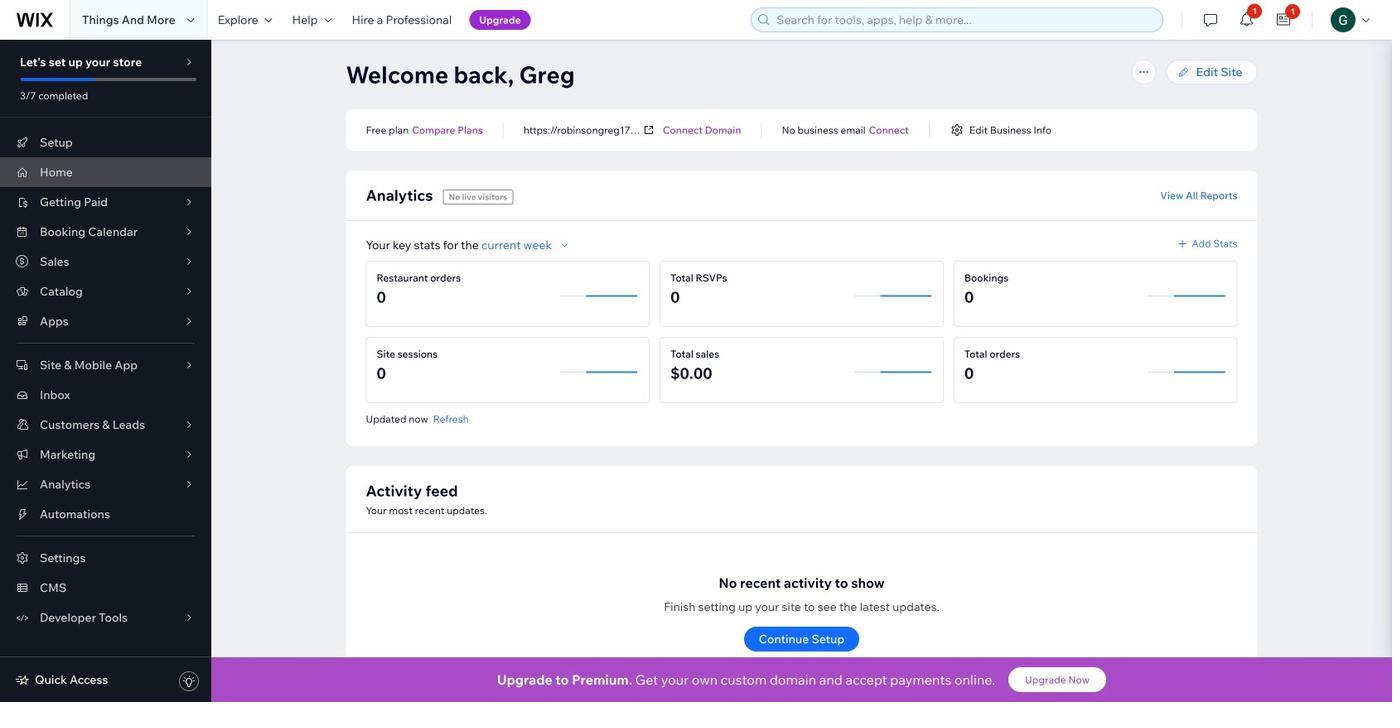 Task type: locate. For each thing, give the bounding box(es) containing it.
sidebar element
[[0, 40, 211, 703]]

Search for tools, apps, help & more... field
[[772, 8, 1158, 31]]



Task type: vqa. For each thing, say whether or not it's contained in the screenshot.
alert inside the grid
no



